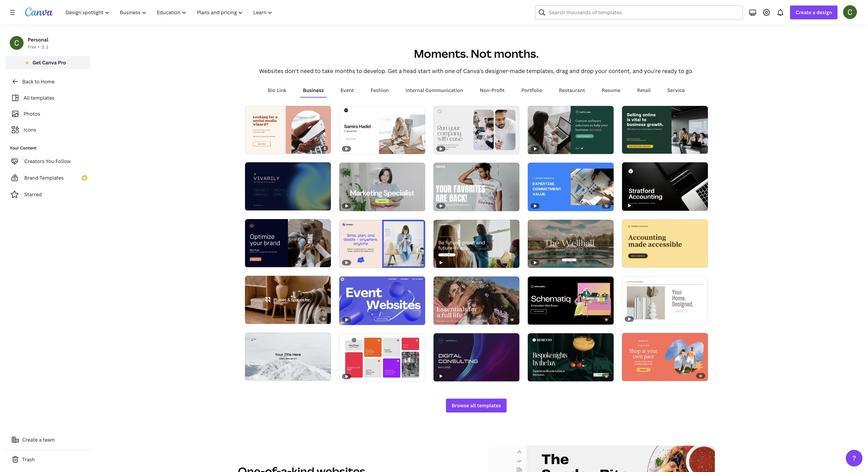 Task type: locate. For each thing, give the bounding box(es) containing it.
1 of 8
[[627, 373, 637, 379], [533, 374, 543, 379]]

get left the canva
[[32, 59, 41, 66]]

0 horizontal spatial get
[[32, 59, 41, 66]]

0 vertical spatial templates
[[31, 95, 54, 101]]

to right months
[[357, 67, 362, 75]]

1 for home page website in emerald black and white aspirational elegance style image
[[533, 374, 535, 379]]

0 horizontal spatial 1 of 8
[[533, 374, 543, 379]]

cream, peach, and red organic warm marketing portfolio & resume website image
[[245, 106, 331, 154]]

create
[[796, 9, 812, 16], [22, 437, 38, 444]]

0 horizontal spatial 1 of 7
[[250, 316, 259, 321]]

a left design
[[813, 9, 816, 16]]

get left head
[[388, 67, 398, 75]]

personal
[[28, 36, 48, 43]]

create for create a design
[[796, 9, 812, 16]]

not
[[471, 46, 492, 61]]

1 for home page website in beige lilac simple vibrant minimalism style image
[[438, 317, 440, 322]]

1 vertical spatial templates
[[477, 403, 501, 409]]

1 horizontal spatial 8
[[635, 373, 637, 379]]

1 horizontal spatial get
[[388, 67, 398, 75]]

of for 1 of 6 1 of 6 link
[[253, 259, 257, 265]]

to left go. at the right top of the page
[[679, 67, 685, 75]]

0 vertical spatial a
[[813, 9, 816, 16]]

icons link
[[10, 123, 86, 137]]

need
[[300, 67, 314, 75]]

retail button
[[635, 84, 654, 97]]

templates
[[31, 95, 54, 101], [477, 403, 501, 409]]

create inside dropdown button
[[796, 9, 812, 16]]

0 horizontal spatial templates
[[31, 95, 54, 101]]

templates
[[40, 175, 64, 181]]

6 for 1 of 6
[[257, 259, 260, 265]]

months
[[335, 67, 355, 75]]

all templates link
[[10, 92, 86, 105]]

of for leftmost 1 of 7 link
[[253, 316, 257, 321]]

link
[[277, 87, 286, 93]]

your content
[[10, 145, 37, 151]]

don't
[[285, 67, 299, 75]]

0 horizontal spatial 8
[[540, 374, 543, 379]]

a inside dropdown button
[[813, 9, 816, 16]]

1 8 from the left
[[635, 373, 637, 379]]

7 for home page website in beige lilac simple vibrant minimalism style image
[[446, 317, 448, 322]]

1 horizontal spatial 1 of 8 link
[[622, 333, 708, 382]]

0 horizontal spatial 1 of 8 link
[[528, 334, 614, 382]]

1
[[46, 44, 48, 50], [250, 146, 252, 151], [627, 146, 629, 151], [250, 259, 252, 265], [627, 260, 629, 265], [250, 316, 252, 321], [438, 317, 440, 322], [250, 373, 252, 378], [627, 373, 629, 379], [533, 374, 535, 379]]

to right the back
[[35, 78, 40, 85]]

of for the right 1 of 8 link
[[630, 373, 634, 379]]

creators you follow link
[[6, 155, 90, 168]]

bio link button
[[265, 84, 289, 97]]

0 horizontal spatial a
[[39, 437, 42, 444]]

1 vertical spatial a
[[399, 67, 402, 75]]

0 horizontal spatial create
[[22, 437, 38, 444]]

and right drag
[[570, 67, 580, 75]]

home page website in beige lilac simple vibrant minimalism style image
[[434, 277, 519, 325]]

None search field
[[535, 6, 743, 19]]

1 horizontal spatial 1 of 8
[[627, 373, 637, 379]]

free
[[28, 44, 36, 50]]

create inside button
[[22, 437, 38, 444]]

7 for home page website in beige cream warm & modern style image
[[257, 316, 259, 321]]

1 of 7 link
[[245, 276, 331, 325], [434, 277, 519, 325]]

of for 1 of 5 link on the top right
[[630, 146, 634, 151]]

8 for leftmost 1 of 8 link
[[540, 374, 543, 379]]

creators
[[24, 158, 44, 165]]

1 for white and black simple lined white ui blank prototypes website image
[[250, 373, 252, 378]]

1 horizontal spatial templates
[[477, 403, 501, 409]]

8
[[635, 373, 637, 379], [540, 374, 543, 379]]

1 horizontal spatial create
[[796, 9, 812, 16]]

0 horizontal spatial 7
[[257, 316, 259, 321]]

and left you're
[[633, 67, 643, 75]]

all
[[470, 403, 476, 409]]

1 vertical spatial create
[[22, 437, 38, 444]]

2 and from the left
[[633, 67, 643, 75]]

1 of 6
[[250, 146, 260, 151], [250, 259, 260, 265], [627, 260, 637, 265]]

1 1 of 8 from the left
[[627, 373, 637, 379]]

all
[[24, 95, 30, 101]]

1 horizontal spatial a
[[399, 67, 402, 75]]

designer-
[[485, 67, 510, 75]]

trash
[[22, 457, 35, 463]]

green and yellow colorful blocks conference event website image
[[622, 106, 708, 154]]

restaurant button
[[556, 84, 588, 97]]

a left head
[[399, 67, 402, 75]]

1 of 5 link
[[622, 106, 708, 154]]

0 horizontal spatial and
[[570, 67, 580, 75]]

home page website in black neon pink turquoise bold gradient style image
[[528, 277, 614, 325]]

1 horizontal spatial 1 of 7
[[438, 317, 448, 322]]

home
[[41, 78, 55, 85]]

create left design
[[796, 9, 812, 16]]

1 of 6 link
[[245, 106, 331, 154], [245, 219, 331, 268], [622, 220, 708, 268]]

1 of 23
[[250, 373, 262, 378]]

with
[[432, 67, 444, 75]]

create a team
[[22, 437, 55, 444]]

2 vertical spatial a
[[39, 437, 42, 444]]

bio
[[268, 87, 276, 93]]

2 8 from the left
[[540, 374, 543, 379]]

0 vertical spatial create
[[796, 9, 812, 16]]

6 for 1 of 5
[[635, 260, 637, 265]]

of for 1 of 23 'link'
[[253, 373, 257, 378]]

6
[[257, 146, 260, 151], [257, 259, 260, 265], [635, 260, 637, 265]]

7
[[257, 316, 259, 321], [446, 317, 448, 322]]

canva's
[[463, 67, 484, 75]]

accounting service website in yellow dark brown illustrative style image
[[622, 220, 708, 268]]

1 inside 'link'
[[250, 373, 252, 378]]

white and black simple lined white ui blank prototypes website image
[[245, 333, 331, 381]]

2 horizontal spatial a
[[813, 9, 816, 16]]

back
[[22, 78, 33, 85]]

content
[[20, 145, 37, 151]]

get
[[32, 59, 41, 66], [388, 67, 398, 75]]

team
[[43, 437, 55, 444]]

1 of 23 link
[[245, 333, 331, 381]]

create a design
[[796, 9, 832, 16]]

•
[[38, 44, 39, 50]]

of inside 'link'
[[253, 373, 257, 378]]

create left team
[[22, 437, 38, 444]]

portfolio
[[522, 87, 543, 93]]

1 for accounting service website in yellow dark brown illustrative style image
[[627, 260, 629, 265]]

home page website in bright red white chic photocentric frames style image
[[622, 333, 708, 382]]

1 of 7
[[250, 316, 259, 321], [438, 317, 448, 322]]

a inside button
[[39, 437, 42, 444]]

a left team
[[39, 437, 42, 444]]

to
[[315, 67, 321, 75], [357, 67, 362, 75], [679, 67, 685, 75], [35, 78, 40, 85]]

drop
[[581, 67, 594, 75]]

1 horizontal spatial and
[[633, 67, 643, 75]]

1 vertical spatial get
[[388, 67, 398, 75]]

your
[[595, 67, 607, 75]]

of
[[456, 67, 462, 75], [253, 146, 257, 151], [630, 146, 634, 151], [253, 259, 257, 265], [630, 260, 634, 265], [253, 316, 257, 321], [441, 317, 445, 322], [253, 373, 257, 378], [630, 373, 634, 379], [536, 374, 539, 379]]

0 vertical spatial get
[[32, 59, 41, 66]]

2 1 of 8 from the left
[[533, 374, 543, 379]]

of for leftmost 1 of 8 link
[[536, 374, 539, 379]]

1 of 6 link for 1 of 6
[[245, 219, 331, 268]]

non-profit
[[480, 87, 505, 93]]

1 of 6 for 1 of 6
[[250, 259, 260, 265]]

retail
[[637, 87, 651, 93]]

1 horizontal spatial 7
[[446, 317, 448, 322]]



Task type: describe. For each thing, give the bounding box(es) containing it.
service
[[668, 87, 685, 93]]

moments.
[[414, 46, 469, 61]]

pro
[[58, 59, 66, 66]]

creators you follow
[[24, 158, 71, 165]]

starred
[[24, 191, 42, 198]]

brand
[[24, 175, 38, 181]]

christina overa image
[[843, 5, 857, 19]]

head
[[403, 67, 417, 75]]

all templates
[[24, 95, 54, 101]]

browse all templates link
[[446, 399, 507, 413]]

starred link
[[6, 188, 90, 202]]

go.
[[686, 67, 694, 75]]

1 of 6 for 1 of 5
[[627, 260, 637, 265]]

brand templates link
[[6, 171, 90, 185]]

create for create a team
[[22, 437, 38, 444]]

take
[[322, 67, 333, 75]]

content,
[[609, 67, 631, 75]]

resume button
[[599, 84, 623, 97]]

templates,
[[527, 67, 555, 75]]

business
[[303, 87, 324, 93]]

internal
[[406, 87, 424, 93]]

1 for home page website in beige cream warm & modern style image
[[250, 316, 252, 321]]

moments. not months.
[[414, 46, 539, 61]]

resume
[[602, 87, 621, 93]]

dark blue and orange simple dark consultancy portfolio & resume website image
[[245, 219, 331, 268]]

Search search field
[[549, 6, 739, 19]]

brand templates
[[24, 175, 64, 181]]

business button
[[300, 84, 327, 97]]

back to home
[[22, 78, 55, 85]]

back to home link
[[6, 75, 90, 89]]

1 of 6 link for 1 of 5
[[622, 220, 708, 268]]

8 for the right 1 of 8 link
[[635, 373, 637, 379]]

design
[[817, 9, 832, 16]]

you're
[[644, 67, 661, 75]]

get inside button
[[32, 59, 41, 66]]

1 of 5
[[627, 146, 637, 151]]

home page website in beige cream warm & modern style image
[[245, 276, 331, 325]]

drag
[[556, 67, 568, 75]]

one
[[445, 67, 455, 75]]

start
[[418, 67, 431, 75]]

internal communication
[[406, 87, 463, 93]]

dark blue and green bold tech software development business website image
[[245, 163, 331, 211]]

1 for green and yellow colorful blocks conference event website image
[[627, 146, 629, 151]]

free •
[[28, 44, 39, 50]]

websites don't need to take months to develop. get a head start with one of canva's designer-made templates, drag and drop your content, and you're ready to go.
[[259, 67, 694, 75]]

you
[[46, 158, 54, 165]]

your
[[10, 145, 19, 151]]

ready
[[662, 67, 678, 75]]

1 of 8 for home page website in bright red white chic photocentric frames style
[[627, 373, 637, 379]]

of for rightmost 1 of 7 link
[[441, 317, 445, 322]]

non-profit button
[[477, 84, 508, 97]]

create a design button
[[791, 6, 838, 19]]

get canva pro
[[32, 59, 66, 66]]

get canva pro button
[[6, 56, 90, 69]]

trash link
[[6, 453, 90, 467]]

a for design
[[813, 9, 816, 16]]

photos link
[[10, 107, 86, 121]]

websites
[[259, 67, 284, 75]]

1 for dark blue and orange simple dark consultancy portfolio & resume website image
[[250, 259, 252, 265]]

23
[[257, 373, 262, 378]]

profit
[[492, 87, 505, 93]]

create a team button
[[6, 434, 90, 448]]

icons
[[24, 127, 36, 133]]

made
[[510, 67, 525, 75]]

top level navigation element
[[61, 6, 279, 19]]

photos
[[24, 111, 40, 117]]

communication
[[426, 87, 463, 93]]

restaurant
[[559, 87, 585, 93]]

service button
[[665, 84, 688, 97]]

to left take
[[315, 67, 321, 75]]

1 horizontal spatial 1 of 7 link
[[434, 277, 519, 325]]

bio link
[[268, 87, 286, 93]]

1 and from the left
[[570, 67, 580, 75]]

fashion button
[[368, 84, 392, 97]]

develop.
[[364, 67, 387, 75]]

follow
[[55, 158, 71, 165]]

home page website in emerald black and white aspirational elegance style image
[[528, 334, 614, 382]]

internal communication button
[[403, 84, 466, 97]]

of for 1 of 6 link associated with 1 of 5
[[630, 260, 634, 265]]

browse all templates
[[452, 403, 501, 409]]

portfolio button
[[519, 84, 545, 97]]

canva
[[42, 59, 57, 66]]

non-
[[480, 87, 492, 93]]

0 horizontal spatial 1 of 7 link
[[245, 276, 331, 325]]

event
[[341, 87, 354, 93]]

1 of 7 for home page website in beige lilac simple vibrant minimalism style image
[[438, 317, 448, 322]]

browse
[[452, 403, 469, 409]]

1 for cream, peach, and red organic warm marketing portfolio & resume website image
[[250, 146, 252, 151]]

1 of 8 for home page website in emerald black and white aspirational elegance style image
[[533, 374, 543, 379]]

1 for home page website in bright red white chic photocentric frames style
[[627, 373, 629, 379]]

event button
[[338, 84, 357, 97]]

fashion
[[371, 87, 389, 93]]

1 of 7 for home page website in beige cream warm & modern style image
[[250, 316, 259, 321]]

a for team
[[39, 437, 42, 444]]

months.
[[494, 46, 539, 61]]



Task type: vqa. For each thing, say whether or not it's contained in the screenshot.
Asset button
no



